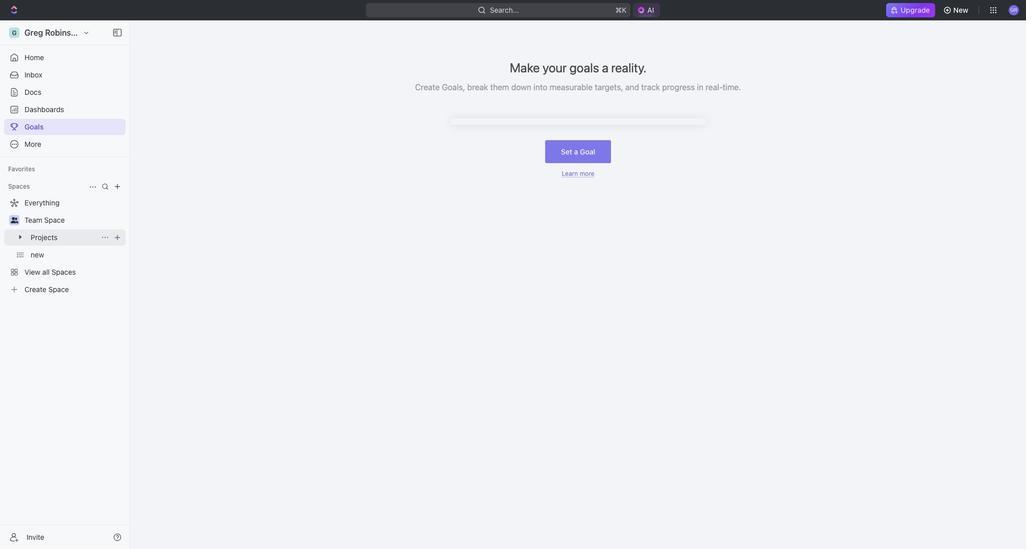Task type: describe. For each thing, give the bounding box(es) containing it.
view
[[25, 268, 40, 277]]

create for create goals, break them down into measurable targets, and track progress in real-time.
[[415, 83, 440, 92]]

greg
[[25, 28, 43, 37]]

all
[[42, 268, 50, 277]]

favorites button
[[4, 163, 39, 176]]

new
[[954, 6, 969, 14]]

ai button
[[633, 3, 660, 17]]

user group image
[[10, 218, 18, 224]]

0 horizontal spatial a
[[574, 148, 578, 156]]

projects
[[31, 233, 58, 242]]

docs
[[25, 88, 41, 97]]

greg robinson's workspace, , element
[[9, 28, 19, 38]]

create space link
[[4, 282, 124, 298]]

progress
[[662, 83, 695, 92]]

goals,
[[442, 83, 465, 92]]

set
[[561, 148, 572, 156]]

home link
[[4, 50, 126, 66]]

team
[[25, 216, 42, 225]]

break
[[467, 83, 488, 92]]

view all spaces
[[25, 268, 76, 277]]

targets,
[[595, 83, 623, 92]]

robinson's
[[45, 28, 87, 37]]

new
[[31, 251, 44, 259]]

into
[[534, 83, 548, 92]]

gr button
[[1006, 2, 1022, 18]]

and
[[625, 83, 639, 92]]

workspace
[[89, 28, 131, 37]]

team space
[[25, 216, 65, 225]]

space for team space
[[44, 216, 65, 225]]

dashboards
[[25, 105, 64, 114]]

sidebar navigation
[[0, 20, 132, 550]]

new button
[[939, 2, 975, 18]]

goals
[[25, 123, 44, 131]]

in
[[697, 83, 704, 92]]

more
[[25, 140, 41, 149]]

more button
[[4, 136, 126, 153]]

0 vertical spatial spaces
[[8, 183, 30, 190]]

ai
[[647, 6, 654, 14]]

team space link
[[25, 212, 124, 229]]

inbox
[[25, 70, 42, 79]]

upgrade
[[901, 6, 930, 14]]

make your goals a reality.
[[510, 60, 647, 75]]



Task type: vqa. For each thing, say whether or not it's contained in the screenshot.
'TASK SIDEBAR NAVIGATION' tab list
no



Task type: locate. For each thing, give the bounding box(es) containing it.
create space
[[25, 285, 69, 294]]

learn more link
[[562, 170, 595, 178]]

invite
[[27, 533, 44, 542]]

1 vertical spatial space
[[48, 285, 69, 294]]

learn
[[562, 170, 578, 178]]

0 horizontal spatial create
[[25, 285, 46, 294]]

create for create space
[[25, 285, 46, 294]]

them
[[490, 83, 509, 92]]

spaces down favorites button
[[8, 183, 30, 190]]

goal
[[580, 148, 595, 156]]

real-
[[706, 83, 723, 92]]

spaces up the create space link
[[52, 268, 76, 277]]

favorites
[[8, 165, 35, 173]]

upgrade link
[[887, 3, 935, 17]]

space
[[44, 216, 65, 225], [48, 285, 69, 294]]

0 vertical spatial create
[[415, 83, 440, 92]]

goals
[[570, 60, 599, 75]]

tree containing everything
[[4, 195, 126, 298]]

create goals, break them down into measurable targets, and track progress in real-time.
[[415, 83, 741, 92]]

create down view
[[25, 285, 46, 294]]

⌘k
[[615, 6, 627, 14]]

home
[[25, 53, 44, 62]]

0 vertical spatial a
[[602, 60, 609, 75]]

projects link
[[31, 230, 97, 246]]

make
[[510, 60, 540, 75]]

1 horizontal spatial create
[[415, 83, 440, 92]]

learn more
[[562, 170, 595, 178]]

g
[[12, 29, 17, 37]]

1 horizontal spatial a
[[602, 60, 609, 75]]

1 vertical spatial spaces
[[52, 268, 76, 277]]

measurable
[[550, 83, 593, 92]]

create
[[415, 83, 440, 92], [25, 285, 46, 294]]

tree inside sidebar navigation
[[4, 195, 126, 298]]

new link
[[31, 247, 124, 263]]

0 vertical spatial space
[[44, 216, 65, 225]]

search...
[[490, 6, 519, 14]]

inbox link
[[4, 67, 126, 83]]

1 vertical spatial a
[[574, 148, 578, 156]]

view all spaces link
[[4, 264, 124, 281]]

reality.
[[611, 60, 647, 75]]

greg robinson's workspace
[[25, 28, 131, 37]]

create inside tree
[[25, 285, 46, 294]]

everything link
[[4, 195, 124, 211]]

spaces inside "link"
[[52, 268, 76, 277]]

time.
[[723, 83, 741, 92]]

create left goals, on the top left
[[415, 83, 440, 92]]

goals link
[[4, 119, 126, 135]]

space for create space
[[48, 285, 69, 294]]

more
[[580, 170, 595, 178]]

a up targets,
[[602, 60, 609, 75]]

a
[[602, 60, 609, 75], [574, 148, 578, 156]]

docs link
[[4, 84, 126, 101]]

space down view all spaces "link"
[[48, 285, 69, 294]]

your
[[543, 60, 567, 75]]

dashboards link
[[4, 102, 126, 118]]

space down everything 'link'
[[44, 216, 65, 225]]

track
[[641, 83, 660, 92]]

gr
[[1010, 7, 1018, 13]]

1 horizontal spatial spaces
[[52, 268, 76, 277]]

set a goal
[[561, 148, 595, 156]]

down
[[511, 83, 532, 92]]

spaces
[[8, 183, 30, 190], [52, 268, 76, 277]]

a right the set
[[574, 148, 578, 156]]

0 horizontal spatial spaces
[[8, 183, 30, 190]]

tree
[[4, 195, 126, 298]]

1 vertical spatial create
[[25, 285, 46, 294]]

everything
[[25, 199, 60, 207]]



